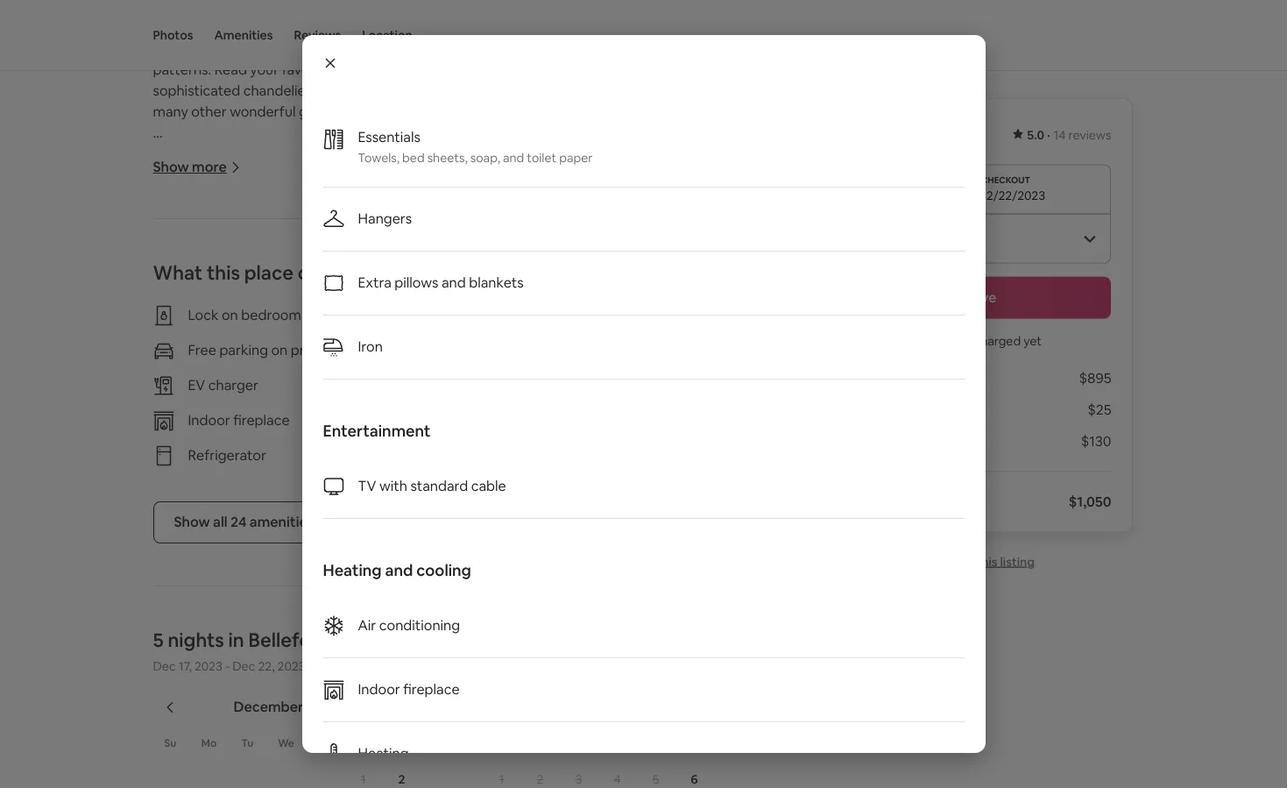 Task type: vqa. For each thing, say whether or not it's contained in the screenshot.
the 'book' in the This king room is expertly decorated. Classic furniture combined with unique Bellefonte art makes this room chic and stylish. The custom inlaid flooring has beautifully detailed patterns. Read your favorite book in the turret alcove, which is accentuated by a sophisticated chandelier. Enjoy your private bathroom with walk-in shower, fireplace, and many other wonderful guest room amenities.
yes



Task type: locate. For each thing, give the bounding box(es) containing it.
snuggery
[[276, 292, 337, 311]]

who inside guests who book the belle fonte room also have access to all of the common areas on the first floor of the reynolds mansion.  these include the dining room, living room, billiard's room, and snuggery (a small library-type room).
[[202, 250, 229, 269]]

bellefonte inside the this king room is expertly decorated. classic furniture combined with unique bellefonte art makes this room chic and stylish. the custom inlaid flooring has beautifully detailed patterns. read your favorite book in the turret alcove, which is accentuated by a sophisticated chandelier. enjoy your private bathroom with walk-in shower, fireplace, and many other wonderful guest room amenities.
[[647, 19, 712, 37]]

with up suggestions
[[426, 376, 454, 395]]

1 horizontal spatial bellefonte
[[647, 19, 712, 37]]

with right tv
[[380, 477, 408, 495]]

0 horizontal spatial air conditioning
[[358, 616, 460, 635]]

5 right 4
[[653, 772, 660, 788]]

1 as from the left
[[503, 376, 517, 395]]

your right "enjoy"
[[354, 82, 383, 100]]

$130
[[1082, 432, 1112, 451]]

dec right -
[[233, 659, 255, 675]]

1 button
[[344, 761, 383, 788], [483, 761, 521, 788]]

fr
[[359, 737, 368, 751]]

2 vertical spatial tricia
[[153, 482, 187, 500]]

room,
[[565, 271, 603, 290], [642, 271, 680, 290], [207, 292, 245, 311]]

much
[[520, 376, 556, 395]]

0 vertical spatial your
[[250, 61, 279, 79]]

in down much
[[541, 397, 552, 416]]

as right or
[[576, 376, 590, 395]]

lock
[[188, 306, 219, 325]]

reviews button
[[294, 0, 341, 70]]

1 vertical spatial dining
[[316, 524, 356, 542]]

1 horizontal spatial dec
[[233, 659, 255, 675]]

the down classic
[[387, 40, 412, 58]]

1 vertical spatial bathroom
[[502, 187, 566, 205]]

great inside the "the belle fonte room has casual elegance. the turret area is great for sitting, reading, and enjoying a nice glass of wine.  the private en-suite bathroom has a walk-in shower."
[[542, 166, 576, 184]]

2 vertical spatial has
[[569, 187, 591, 205]]

show for show all 24 amenities
[[174, 513, 210, 532]]

2 horizontal spatial floor
[[671, 482, 702, 500]]

bathroom inside the "the belle fonte room has casual elegance. the turret area is great for sitting, reading, and enjoying a nice glass of wine.  the private en-suite bathroom has a walk-in shower."
[[502, 187, 566, 205]]

1 vertical spatial conditioning
[[379, 616, 460, 635]]

this king room is expertly decorated. classic furniture combined with unique bellefonte art makes this room chic and stylish. the custom inlaid flooring has beautifully detailed patterns. read your favorite book in the turret alcove, which is accentuated by a sophisticated chandelier. enjoy your private bathroom with walk-in shower, fireplace, and many other wonderful guest room amenities.
[[153, 19, 723, 121]]

private inside the "the belle fonte room has casual elegance. the turret area is great for sitting, reading, and enjoying a nice glass of wine.  the private en-suite bathroom has a walk-in shower."
[[398, 187, 443, 205]]

tricia down ev charger
[[202, 397, 236, 416]]

tv with standard cable
[[358, 477, 506, 495]]

belle up snuggery
[[293, 250, 324, 269]]

do inside the owners of the reynolds mansion, tricia and mike, are always available by call/text. they live on premise and enjoy interacting with guests as much or as little as the guests desire.  tricia and mike can offer suggestions on things to do in the area and great restaurants.
[[521, 397, 538, 416]]

they up desire.
[[153, 376, 185, 395]]

0 horizontal spatial who
[[202, 250, 229, 269]]

0 vertical spatial fonte
[[214, 166, 251, 184]]

22,
[[258, 659, 275, 675]]

door
[[305, 306, 335, 325]]

su
[[164, 737, 177, 751]]

area down little
[[580, 397, 609, 416]]

bellefonte up 22,
[[248, 628, 342, 653]]

2 button down sa
[[383, 761, 421, 788]]

1 horizontal spatial fonte
[[327, 250, 364, 269]]

1 horizontal spatial who
[[457, 482, 485, 500]]

this
[[153, 19, 179, 37]]

room down expertly on the left top of the page
[[246, 40, 281, 58]]

0 vertical spatial bathroom
[[434, 82, 498, 100]]

1 horizontal spatial all
[[534, 250, 548, 269]]

air down therapeutic
[[358, 616, 376, 635]]

1 guests from the left
[[457, 376, 500, 395]]

1 vertical spatial be
[[304, 545, 321, 563]]

0 horizontal spatial indoor fireplace
[[188, 412, 290, 430]]

never
[[263, 503, 299, 521]]

your up chandelier.
[[250, 61, 279, 79]]

walk- inside the "the belle fonte room has casual elegance. the turret area is great for sitting, reading, and enjoying a nice glass of wine.  the private en-suite bathroom has a walk-in shower."
[[605, 187, 639, 205]]

1
[[361, 772, 366, 788], [499, 772, 504, 788]]

area inside the "the belle fonte room has casual elegance. the turret area is great for sitting, reading, and enjoying a nice glass of wine.  the private en-suite bathroom has a walk-in shower."
[[498, 166, 526, 184]]

1 horizontal spatial 5
[[653, 772, 660, 788]]

0 horizontal spatial mike
[[218, 482, 248, 500]]

as
[[503, 376, 517, 395], [576, 376, 590, 395], [625, 376, 639, 395]]

1 vertical spatial do
[[251, 482, 268, 500]]

are right mike,
[[495, 355, 515, 374]]

and up favorite
[[313, 40, 338, 58]]

and left mike,
[[431, 355, 455, 374]]

reading,
[[648, 166, 701, 184]]

2 vertical spatial 5
[[653, 772, 660, 788]]

air conditioning down heating and cooling
[[358, 616, 460, 635]]

by up fireplace,
[[638, 61, 654, 79]]

0 horizontal spatial book
[[232, 250, 265, 269]]

also
[[408, 250, 434, 269]]

mike inside the owners of the reynolds mansion, tricia and mike, are always available by call/text. they live on premise and enjoy interacting with guests as much or as little as the guests desire.  tricia and mike can offer suggestions on things to do in the area and great restaurants.
[[267, 397, 297, 416]]

guest inside tricia and mike do own two dogs, tony and nia, who are typically only on the first floor of the mansion and never in the guest rooms.  they are very sweet and friendly. breakfast is served in the dining room each morning at 9:00am. early breakfast and dietary restrictions can be accommodated. book a massage at cloud9 therapeutic massage located on the second floor of the mansion.
[[341, 503, 378, 521]]

1 dec from the left
[[153, 659, 176, 675]]

24
[[231, 513, 247, 532]]

air conditioning down always at the left
[[481, 376, 584, 395]]

0 horizontal spatial 1
[[361, 772, 366, 788]]

little
[[593, 376, 622, 395]]

2 left 3 on the bottom left of page
[[537, 772, 544, 788]]

0 horizontal spatial room
[[255, 166, 292, 184]]

0 horizontal spatial room,
[[207, 292, 245, 311]]

shower.
[[653, 187, 702, 205]]

the belle fonte room has casual elegance. the turret area is great for sitting, reading, and enjoying a nice glass of wine.  the private en-suite bathroom has a walk-in shower.
[[153, 166, 704, 205]]

1 left 3 on the bottom left of page
[[499, 772, 504, 788]]

1 vertical spatial first
[[642, 482, 668, 500]]

turret down custom
[[410, 61, 448, 79]]

they inside the owners of the reynolds mansion, tricia and mike, are always available by call/text. they live on premise and enjoy interacting with guests as much or as little as the guests desire.  tricia and mike can offer suggestions on things to do in the area and great restaurants.
[[153, 376, 185, 395]]

14
[[1054, 127, 1067, 143]]

conditioning down the "massage"
[[379, 616, 460, 635]]

is inside the "the belle fonte room has casual elegance. the turret area is great for sitting, reading, and enjoying a nice glass of wine.  the private en-suite bathroom has a walk-in shower."
[[529, 166, 539, 184]]

show all 24 amenities button
[[153, 502, 335, 544]]

private
[[386, 82, 431, 100], [398, 187, 443, 205]]

book down stylish. on the top
[[335, 61, 368, 79]]

0 horizontal spatial 2023
[[195, 659, 223, 675]]

1 vertical spatial indoor
[[358, 680, 400, 699]]

1 horizontal spatial guest
[[341, 503, 378, 521]]

indoor fireplace down 'charger'
[[188, 412, 290, 430]]

tv
[[358, 477, 376, 495]]

1 horizontal spatial your
[[354, 82, 383, 100]]

0 vertical spatial book
[[335, 61, 368, 79]]

essentials
[[358, 128, 421, 146]]

do left own
[[251, 482, 268, 500]]

1 vertical spatial bellefonte
[[248, 628, 342, 653]]

restaurants.
[[153, 419, 230, 437]]

makes
[[175, 40, 217, 58]]

dining right include at top
[[522, 271, 562, 290]]

extra pillows and blankets
[[358, 274, 524, 292]]

0 vertical spatial nights
[[884, 369, 923, 388]]

0 horizontal spatial belle
[[181, 166, 211, 184]]

typically
[[511, 482, 565, 500]]

$179 x 5 nights
[[830, 369, 923, 388]]

room down "enjoy"
[[339, 103, 373, 121]]

ev
[[188, 376, 205, 395]]

on right live
[[212, 376, 229, 395]]

1 vertical spatial air conditioning
[[358, 616, 460, 635]]

0 horizontal spatial tricia
[[153, 482, 187, 500]]

unique
[[600, 19, 644, 37]]

0 horizontal spatial great
[[542, 166, 576, 184]]

0 vertical spatial first
[[178, 271, 204, 290]]

on right located on the bottom of page
[[519, 566, 535, 584]]

refrigerator
[[188, 447, 266, 465]]

1 vertical spatial 5
[[153, 628, 164, 653]]

show
[[153, 158, 189, 177], [174, 513, 210, 532]]

the inside the owners of the reynolds mansion, tricia and mike, are always available by call/text. they live on premise and enjoy interacting with guests as much or as little as the guests desire.  tricia and mike can offer suggestions on things to do in the area and great restaurants.
[[153, 355, 178, 374]]

who inside tricia and mike do own two dogs, tony and nia, who are typically only on the first floor of the mansion and never in the guest rooms.  they are very sweet and friendly. breakfast is served in the dining room each morning at 9:00am. early breakfast and dietary restrictions can be accommodated. book a massage at cloud9 therapeutic massage located on the second floor of the mansion.
[[457, 482, 485, 500]]

conditioning inside what this place offers dialog
[[379, 616, 460, 635]]

5 for 5
[[653, 772, 660, 788]]

1 vertical spatial fonte
[[327, 250, 364, 269]]

in
[[371, 61, 382, 79], [566, 82, 578, 100], [639, 187, 650, 205], [541, 397, 552, 416], [302, 503, 313, 521], [277, 524, 288, 542], [228, 628, 244, 653]]

and inside the "the belle fonte room has casual elegance. the turret area is great for sitting, reading, and enjoying a nice glass of wine.  the private en-suite bathroom has a walk-in shower."
[[153, 187, 177, 205]]

the left owners
[[153, 355, 178, 374]]

dec left 17,
[[153, 659, 176, 675]]

0 horizontal spatial as
[[503, 376, 517, 395]]

1 vertical spatial area
[[580, 397, 609, 416]]

furniture
[[441, 19, 497, 37]]

1 horizontal spatial walk-
[[605, 187, 639, 205]]

has
[[557, 40, 579, 58], [295, 166, 318, 184], [569, 187, 591, 205]]

0 horizontal spatial first
[[178, 271, 204, 290]]

floor
[[207, 271, 237, 290], [671, 482, 702, 500], [614, 566, 644, 584]]

by inside the this king room is expertly decorated. classic furniture combined with unique bellefonte art makes this room chic and stylish. the custom inlaid flooring has beautifully detailed patterns. read your favorite book in the turret alcove, which is accentuated by a sophisticated chandelier. enjoy your private bathroom with walk-in shower, fireplace, and many other wonderful guest room amenities.
[[638, 61, 654, 79]]

1 horizontal spatial area
[[580, 397, 609, 416]]

in up -
[[228, 628, 244, 653]]

small
[[356, 292, 388, 311]]

heating right cloud9
[[323, 560, 382, 580]]

1 horizontal spatial do
[[521, 397, 538, 416]]

0 vertical spatial room
[[255, 166, 292, 184]]

great down call/text.
[[639, 397, 674, 416]]

dining down dogs,
[[316, 524, 356, 542]]

indoor
[[188, 412, 230, 430], [358, 680, 400, 699]]

1 horizontal spatial guests
[[667, 376, 710, 395]]

hangers
[[358, 210, 412, 228]]

0 horizontal spatial at
[[260, 566, 273, 584]]

room up mansion.
[[367, 250, 405, 269]]

cable
[[471, 477, 506, 495]]

first
[[178, 271, 204, 290], [642, 482, 668, 500]]

bathroom
[[434, 82, 498, 100], [502, 187, 566, 205]]

0 vertical spatial mike
[[267, 397, 297, 416]]

belle inside the "the belle fonte room has casual elegance. the turret area is great for sitting, reading, and enjoying a nice glass of wine.  the private en-suite bathroom has a walk-in shower."
[[181, 166, 211, 184]]

be
[[957, 333, 972, 349], [304, 545, 321, 563]]

0 vertical spatial show
[[153, 158, 189, 177]]

show for show more
[[153, 158, 189, 177]]

air conditioning inside what this place offers dialog
[[358, 616, 460, 635]]

can down 'enjoy'
[[300, 397, 323, 416]]

1 vertical spatial to
[[504, 397, 518, 416]]

air up things on the bottom of the page
[[481, 376, 500, 395]]

1 horizontal spatial belle
[[293, 250, 324, 269]]

who
[[202, 250, 229, 269], [457, 482, 485, 500]]

area inside the owners of the reynolds mansion, tricia and mike, are always available by call/text. they live on premise and enjoy interacting with guests as much or as little as the guests desire.  tricia and mike can offer suggestions on things to do in the area and great restaurants.
[[580, 397, 609, 416]]

this left place
[[207, 261, 240, 285]]

2 1 from the left
[[499, 772, 504, 788]]

1 horizontal spatial dining
[[522, 271, 562, 290]]

0 vertical spatial can
[[300, 397, 323, 416]]

read
[[215, 61, 247, 79]]

walk- down sitting,
[[605, 187, 639, 205]]

0 vertical spatial who
[[202, 250, 229, 269]]

0 vertical spatial be
[[957, 333, 972, 349]]

the inside the this king room is expertly decorated. classic furniture combined with unique bellefonte art makes this room chic and stylish. the custom inlaid flooring has beautifully detailed patterns. read your favorite book in the turret alcove, which is accentuated by a sophisticated chandelier. enjoy your private bathroom with walk-in shower, fireplace, and many other wonderful guest room amenities.
[[387, 40, 412, 58]]

book
[[153, 566, 186, 584]]

0 vertical spatial great
[[542, 166, 576, 184]]

1 2 from the left
[[398, 772, 405, 788]]

1 vertical spatial belle
[[293, 250, 324, 269]]

they inside tricia and mike do own two dogs, tony and nia, who are typically only on the first floor of the mansion and never in the guest rooms.  they are very sweet and friendly. breakfast is served in the dining room each morning at 9:00am. early breakfast and dietary restrictions can be accommodated. book a massage at cloud9 therapeutic massage located on the second floor of the mansion.
[[431, 503, 463, 521]]

room, left living
[[565, 271, 603, 290]]

private up amenities.
[[386, 82, 431, 100]]

are inside the owners of the reynolds mansion, tricia and mike, are always available by call/text. they live on premise and enjoy interacting with guests as much or as little as the guests desire.  tricia and mike can offer suggestions on things to do in the area and great restaurants.
[[495, 355, 515, 374]]

bathroom inside the this king room is expertly decorated. classic furniture combined with unique bellefonte art makes this room chic and stylish. the custom inlaid flooring has beautifully detailed patterns. read your favorite book in the turret alcove, which is accentuated by a sophisticated chandelier. enjoy your private bathroom with walk-in shower, fireplace, and many other wonderful guest room amenities.
[[434, 82, 498, 100]]

1 vertical spatial air
[[358, 616, 376, 635]]

be up cloud9
[[304, 545, 321, 563]]

premise
[[232, 376, 284, 395]]

by right available on the left of the page
[[623, 355, 639, 374]]

0 vertical spatial turret
[[410, 61, 448, 79]]

essentials towels, bed sheets, soap, and toilet paper
[[358, 128, 593, 166]]

are up 'very'
[[488, 482, 508, 500]]

5 inside '5 nights in bellefonte dec 17, 2023 - dec 22, 2023'
[[153, 628, 164, 653]]

chandelier.
[[243, 82, 313, 100]]

1 2 button from the left
[[383, 761, 421, 788]]

and left toilet
[[503, 150, 525, 166]]

·
[[1048, 127, 1051, 143]]

walk- down which
[[533, 82, 566, 100]]

(a
[[340, 292, 353, 311]]

1 horizontal spatial air conditioning
[[481, 376, 584, 395]]

early
[[559, 524, 590, 542]]

room right king
[[213, 19, 247, 37]]

at left cloud9
[[260, 566, 273, 584]]

of
[[314, 187, 327, 205], [551, 250, 565, 269], [240, 271, 254, 290], [231, 355, 245, 374], [705, 482, 718, 500], [647, 566, 661, 584]]

to inside the owners of the reynolds mansion, tricia and mike, are always available by call/text. they live on premise and enjoy interacting with guests as much or as little as the guests desire.  tricia and mike can offer suggestions on things to do in the area and great restaurants.
[[504, 397, 518, 416]]

room, down what this place offers
[[207, 292, 245, 311]]

area down soap,
[[498, 166, 526, 184]]

2 as from the left
[[576, 376, 590, 395]]

amenities button
[[214, 0, 273, 70]]

suite
[[467, 187, 499, 205]]

5 down mansion.
[[153, 628, 164, 653]]

1 1 from the left
[[361, 772, 366, 788]]

0 horizontal spatial air
[[358, 616, 376, 635]]

mike down premise
[[267, 397, 297, 416]]

2 button
[[383, 761, 421, 788], [521, 761, 560, 788]]

indoor fireplace up sa
[[358, 680, 460, 699]]

1 vertical spatial has
[[295, 166, 318, 184]]

12/17/2023
[[840, 188, 901, 203]]

5 inside the 5 button
[[653, 772, 660, 788]]

by
[[638, 61, 654, 79], [623, 355, 639, 374]]

guest down dogs,
[[341, 503, 378, 521]]

by inside the owners of the reynolds mansion, tricia and mike, are always available by call/text. they live on premise and enjoy interacting with guests as much or as little as the guests desire.  tricia and mike can offer suggestions on things to do in the area and great restaurants.
[[623, 355, 639, 374]]

can up cloud9
[[278, 545, 301, 563]]

reviews
[[294, 27, 341, 43]]

the left more
[[153, 166, 178, 184]]

do down much
[[521, 397, 538, 416]]

mike
[[267, 397, 297, 416], [218, 482, 248, 500]]

has up glass at the top of the page
[[295, 166, 318, 184]]

1 vertical spatial heating
[[358, 744, 409, 763]]

fireplace up sa
[[403, 680, 460, 699]]

guest inside the this king room is expertly decorated. classic furniture combined with unique bellefonte art makes this room chic and stylish. the custom inlaid flooring has beautifully detailed patterns. read your favorite book in the turret alcove, which is accentuated by a sophisticated chandelier. enjoy your private bathroom with walk-in shower, fireplace, and many other wonderful guest room amenities.
[[299, 103, 336, 121]]

0 vertical spatial private
[[386, 82, 431, 100]]

reynolds inside the owners of the reynolds mansion, tricia and mike, are always available by call/text. they live on premise and enjoy interacting with guests as much or as little as the guests desire.  tricia and mike can offer suggestions on things to do in the area and great restaurants.
[[273, 355, 331, 374]]

1 vertical spatial nights
[[168, 628, 224, 653]]

0 vertical spatial dining
[[522, 271, 562, 290]]

and down show more
[[153, 187, 177, 205]]

a inside tricia and mike do own two dogs, tony and nia, who are typically only on the first floor of the mansion and never in the guest rooms.  they are very sweet and friendly. breakfast is served in the dining room each morning at 9:00am. early breakfast and dietary restrictions can be accommodated. book a massage at cloud9 therapeutic massage located on the second floor of the mansion.
[[189, 566, 196, 584]]

toilet
[[527, 150, 557, 166]]

guests up things on the bottom of the page
[[457, 376, 500, 395]]

and right 'breakfast'
[[658, 524, 682, 542]]

tricia up mansion
[[153, 482, 187, 500]]

breakfast
[[593, 524, 655, 542]]

a inside the this king room is expertly decorated. classic furniture combined with unique bellefonte art makes this room chic and stylish. the custom inlaid flooring has beautifully detailed patterns. read your favorite book in the turret alcove, which is accentuated by a sophisticated chandelier. enjoy your private bathroom with walk-in shower, fireplace, and many other wonderful guest room amenities.
[[657, 61, 664, 79]]

0 vertical spatial do
[[521, 397, 538, 416]]

first up the billiard's
[[178, 271, 204, 290]]

book up lock on bedroom door
[[232, 250, 265, 269]]

belle up enjoying
[[181, 166, 211, 184]]

0 vertical spatial conditioning
[[503, 376, 584, 395]]

1 vertical spatial mike
[[218, 482, 248, 500]]

be inside tricia and mike do own two dogs, tony and nia, who are typically only on the first floor of the mansion and never in the guest rooms.  they are very sweet and friendly. breakfast is served in the dining room each morning at 9:00am. early breakfast and dietary restrictions can be accommodated. book a massage at cloud9 therapeutic massage located on the second floor of the mansion.
[[304, 545, 321, 563]]

show up dietary on the left of the page
[[174, 513, 210, 532]]

1 horizontal spatial fireplace
[[403, 680, 460, 699]]

to right things on the bottom of the page
[[504, 397, 518, 416]]

dining
[[522, 271, 562, 290], [316, 524, 356, 542]]

extra
[[358, 274, 392, 292]]

walk-
[[533, 82, 566, 100], [605, 187, 639, 205]]

0 horizontal spatial fonte
[[214, 166, 251, 184]]

5 button
[[637, 761, 676, 788]]

0 horizontal spatial floor
[[207, 271, 237, 290]]

2023 right 22,
[[277, 659, 306, 675]]

guests
[[153, 250, 199, 269]]

on right parking on the top left
[[271, 341, 288, 360]]

great down toilet
[[542, 166, 576, 184]]

in inside the owners of the reynolds mansion, tricia and mike, are always available by call/text. they live on premise and enjoy interacting with guests as much or as little as the guests desire.  tricia and mike can offer suggestions on things to do in the area and great restaurants.
[[541, 397, 552, 416]]

reynolds inside guests who book the belle fonte room also have access to all of the common areas on the first floor of the reynolds mansion.  these include the dining room, living room, billiard's room, and snuggery (a small library-type room).
[[282, 271, 340, 290]]

great inside the owners of the reynolds mansion, tricia and mike, are always available by call/text. they live on premise and enjoy interacting with guests as much or as little as the guests desire.  tricia and mike can offer suggestions on things to do in the area and great restaurants.
[[639, 397, 674, 416]]

0 horizontal spatial walk-
[[533, 82, 566, 100]]

mike inside tricia and mike do own two dogs, tony and nia, who are typically only on the first floor of the mansion and never in the guest rooms.  they are very sweet and friendly. breakfast is served in the dining room each morning at 9:00am. early breakfast and dietary restrictions can be accommodated. book a massage at cloud9 therapeutic massage located on the second floor of the mansion.
[[218, 482, 248, 500]]

conditioning down always at the left
[[503, 376, 584, 395]]

1 vertical spatial at
[[260, 566, 273, 584]]

2023
[[195, 659, 223, 675], [277, 659, 306, 675], [307, 698, 339, 717]]

fonte
[[214, 166, 251, 184], [327, 250, 364, 269]]

1 horizontal spatial indoor
[[358, 680, 400, 699]]

2023 inside calendar application
[[307, 698, 339, 717]]

with inside the owners of the reynolds mansion, tricia and mike, are always available by call/text. they live on premise and enjoy interacting with guests as much or as little as the guests desire.  tricia and mike can offer suggestions on things to do in the area and great restaurants.
[[426, 376, 454, 395]]

4
[[614, 772, 621, 788]]

1 vertical spatial show
[[174, 513, 210, 532]]

walk- inside the this king room is expertly decorated. classic furniture combined with unique bellefonte art makes this room chic and stylish. the custom inlaid flooring has beautifully detailed patterns. read your favorite book in the turret alcove, which is accentuated by a sophisticated chandelier. enjoy your private bathroom with walk-in shower, fireplace, and many other wonderful guest room amenities.
[[533, 82, 566, 100]]

is left 24 at the bottom
[[217, 524, 227, 542]]

combined
[[500, 19, 566, 37]]

reviews
[[1069, 127, 1112, 143]]

guests down call/text.
[[667, 376, 710, 395]]

a up fireplace,
[[657, 61, 664, 79]]

nights up 17,
[[168, 628, 224, 653]]

bathroom down toilet
[[502, 187, 566, 205]]

2 horizontal spatial 5
[[873, 369, 881, 388]]

1 vertical spatial they
[[431, 503, 463, 521]]

who right guests
[[202, 250, 229, 269]]

0 vertical spatial this
[[220, 40, 243, 58]]

show inside button
[[174, 513, 210, 532]]

in down never
[[277, 524, 288, 542]]

0 vertical spatial by
[[638, 61, 654, 79]]

all
[[534, 250, 548, 269], [213, 513, 228, 532]]

areas
[[654, 250, 688, 269]]

1 vertical spatial turret
[[457, 166, 495, 184]]

0 horizontal spatial guests
[[457, 376, 500, 395]]

live
[[188, 376, 209, 395]]

is inside tricia and mike do own two dogs, tony and nia, who are typically only on the first floor of the mansion and never in the guest rooms.  they are very sweet and friendly. breakfast is served in the dining room each morning at 9:00am. early breakfast and dietary restrictions can be accommodated. book a massage at cloud9 therapeutic massage located on the second floor of the mansion.
[[217, 524, 227, 542]]

1 vertical spatial who
[[457, 482, 485, 500]]

1 horizontal spatial book
[[335, 61, 368, 79]]

a left nice
[[238, 187, 246, 205]]

has up accentuated
[[557, 40, 579, 58]]

0 horizontal spatial guest
[[299, 103, 336, 121]]

-
[[225, 659, 230, 675]]

in down sitting,
[[639, 187, 650, 205]]

1 vertical spatial this
[[207, 261, 240, 285]]



Task type: describe. For each thing, give the bounding box(es) containing it.
offers
[[298, 261, 351, 285]]

accommodated.
[[324, 545, 431, 563]]

sheets,
[[428, 150, 468, 166]]

of inside the owners of the reynolds mansion, tricia and mike, are always available by call/text. they live on premise and enjoy interacting with guests as much or as little as the guests desire.  tricia and mike can offer suggestions on things to do in the area and great restaurants.
[[231, 355, 245, 374]]

what this place offers
[[153, 261, 351, 285]]

located
[[467, 566, 516, 584]]

the up the hangers
[[370, 187, 395, 205]]

for
[[579, 166, 598, 184]]

turret inside the "the belle fonte room has casual elegance. the turret area is great for sitting, reading, and enjoying a nice glass of wine.  the private en-suite bathroom has a walk-in shower."
[[457, 166, 495, 184]]

can inside tricia and mike do own two dogs, tony and nia, who are typically only on the first floor of the mansion and never in the guest rooms.  they are very sweet and friendly. breakfast is served in the dining room each morning at 9:00am. early breakfast and dietary restrictions can be accommodated. book a massage at cloud9 therapeutic massage located on the second floor of the mansion.
[[278, 545, 301, 563]]

common
[[593, 250, 650, 269]]

dining inside tricia and mike do own two dogs, tony and nia, who are typically only on the first floor of the mansion and never in the guest rooms.  they are very sweet and friendly. breakfast is served in the dining room each morning at 9:00am. early breakfast and dietary restrictions can be accommodated. book a massage at cloud9 therapeutic massage located on the second floor of the mansion.
[[316, 524, 356, 542]]

12/22/2023
[[982, 188, 1046, 203]]

5 for 5 nights in bellefonte dec 17, 2023 - dec 22, 2023
[[153, 628, 164, 653]]

room).
[[470, 292, 512, 311]]

5 nights in bellefonte dec 17, 2023 - dec 22, 2023
[[153, 628, 342, 675]]

first inside tricia and mike do own two dogs, tony and nia, who are typically only on the first floor of the mansion and never in the guest rooms.  they are very sweet and friendly. breakfast is served in the dining room each morning at 9:00am. early breakfast and dietary restrictions can be accommodated. book a massage at cloud9 therapeutic massage located on the second floor of the mansion.
[[642, 482, 668, 500]]

you won't be charged yet
[[899, 333, 1042, 349]]

0 vertical spatial indoor
[[188, 412, 230, 430]]

nights inside '5 nights in bellefonte dec 17, 2023 - dec 22, 2023'
[[168, 628, 224, 653]]

on inside guests who book the belle fonte room also have access to all of the common areas on the first floor of the reynolds mansion.  these include the dining room, living room, billiard's room, and snuggery (a small library-type room).
[[691, 250, 708, 269]]

with inside what this place offers dialog
[[380, 477, 408, 495]]

report this listing button
[[906, 554, 1036, 570]]

air inside what this place offers dialog
[[358, 616, 376, 635]]

enjoy
[[314, 376, 349, 395]]

december 2023
[[234, 698, 339, 717]]

all inside guests who book the belle fonte room also have access to all of the common areas on the first floor of the reynolds mansion.  these include the dining room, living room, billiard's room, and snuggery (a small library-type room).
[[534, 250, 548, 269]]

2 1 button from the left
[[483, 761, 521, 788]]

can inside the owners of the reynolds mansion, tricia and mike, are always available by call/text. they live on premise and enjoy interacting with guests as much or as little as the guests desire.  tricia and mike can offer suggestions on things to do in the area and great restaurants.
[[300, 397, 323, 416]]

living
[[606, 271, 639, 290]]

accentuated
[[553, 61, 635, 79]]

1 horizontal spatial air
[[481, 376, 500, 395]]

amenities
[[214, 27, 273, 43]]

and inside guests who book the belle fonte room also have access to all of the common areas on the first floor of the reynolds mansion.  these include the dining room, living room, billiard's room, and snuggery (a small library-type room).
[[248, 292, 273, 311]]

dogs,
[[330, 482, 366, 500]]

rooms.
[[381, 503, 425, 521]]

6
[[691, 772, 698, 788]]

and up type
[[442, 274, 466, 292]]

do inside tricia and mike do own two dogs, tony and nia, who are typically only on the first floor of the mansion and never in the guest rooms.  they are very sweet and friendly. breakfast is served in the dining room each morning at 9:00am. early breakfast and dietary restrictions can be accommodated. book a massage at cloud9 therapeutic massage located on the second floor of the mansion.
[[251, 482, 268, 500]]

1 1 button from the left
[[344, 761, 383, 788]]

indoor inside what this place offers dialog
[[358, 680, 400, 699]]

dining inside guests who book the belle fonte room also have access to all of the common areas on the first floor of the reynolds mansion.  these include the dining room, living room, billiard's room, and snuggery (a small library-type room).
[[522, 271, 562, 290]]

1 horizontal spatial at
[[488, 524, 501, 542]]

room inside guests who book the belle fonte room also have access to all of the common areas on the first floor of the reynolds mansion.  these include the dining room, living room, billiard's room, and snuggery (a small library-type room).
[[367, 250, 405, 269]]

$25
[[1088, 401, 1112, 419]]

and down little
[[612, 397, 636, 416]]

free parking on premises
[[188, 341, 349, 360]]

location
[[362, 27, 413, 43]]

on left things on the bottom of the page
[[441, 397, 458, 416]]

to inside guests who book the belle fonte room also have access to all of the common areas on the first floor of the reynolds mansion.  these include the dining room, living room, billiard's room, and snuggery (a small library-type room).
[[517, 250, 531, 269]]

with down which
[[501, 82, 529, 100]]

2 2 from the left
[[537, 772, 544, 788]]

1 vertical spatial your
[[354, 82, 383, 100]]

of inside the "the belle fonte room has casual elegance. the turret area is great for sitting, reading, and enjoying a nice glass of wine.  the private en-suite bathroom has a walk-in shower."
[[314, 187, 327, 205]]

mike,
[[458, 355, 492, 374]]

massage
[[199, 566, 257, 584]]

restrictions
[[202, 545, 275, 563]]

mo
[[201, 737, 217, 751]]

billiard's
[[153, 292, 204, 311]]

bed
[[402, 150, 425, 166]]

1 horizontal spatial tricia
[[202, 397, 236, 416]]

and up early on the bottom left of the page
[[563, 503, 588, 521]]

and left 'enjoy'
[[287, 376, 311, 395]]

chic
[[284, 40, 310, 58]]

wifi
[[481, 306, 507, 325]]

and up served
[[235, 503, 260, 521]]

in down two
[[302, 503, 313, 521]]

1 horizontal spatial 2023
[[277, 659, 306, 675]]

alcove,
[[451, 61, 496, 79]]

turret inside the this king room is expertly decorated. classic furniture combined with unique bellefonte art makes this room chic and stylish. the custom inlaid flooring has beautifully detailed patterns. read your favorite book in the turret alcove, which is accentuated by a sophisticated chandelier. enjoy your private bathroom with walk-in shower, fireplace, and many other wonderful guest room amenities.
[[410, 61, 448, 79]]

therapeutic
[[326, 566, 404, 584]]

stylish.
[[341, 40, 384, 58]]

0 vertical spatial fireplace
[[233, 412, 290, 430]]

mansion.
[[343, 271, 400, 290]]

0 vertical spatial air conditioning
[[481, 376, 584, 395]]

what
[[153, 261, 203, 285]]

reserve
[[944, 288, 997, 307]]

this for what
[[207, 261, 240, 285]]

bedroom
[[241, 306, 301, 325]]

private inside the this king room is expertly decorated. classic furniture combined with unique bellefonte art makes this room chic and stylish. the custom inlaid flooring has beautifully detailed patterns. read your favorite book in the turret alcove, which is accentuated by a sophisticated chandelier. enjoy your private bathroom with walk-in shower, fireplace, and many other wonderful guest room amenities.
[[386, 82, 431, 100]]

and inside essentials towels, bed sheets, soap, and toilet paper
[[503, 150, 525, 166]]

ev charger
[[188, 376, 259, 395]]

all inside button
[[213, 513, 228, 532]]

this inside the this king room is expertly decorated. classic furniture combined with unique bellefonte art makes this room chic and stylish. the custom inlaid flooring has beautifully detailed patterns. read your favorite book in the turret alcove, which is accentuated by a sophisticated chandelier. enjoy your private bathroom with walk-in shower, fireplace, and many other wonderful guest room amenities.
[[220, 40, 243, 58]]

morning
[[431, 524, 485, 542]]

and down premise
[[239, 397, 264, 416]]

room inside tricia and mike do own two dogs, tony and nia, who are typically only on the first floor of the mansion and never in the guest rooms.  they are very sweet and friendly. breakfast is served in the dining room each morning at 9:00am. early breakfast and dietary restrictions can be accommodated. book a massage at cloud9 therapeutic massage located on the second floor of the mansion.
[[359, 524, 393, 542]]

and up rooms.
[[403, 482, 427, 500]]

2 vertical spatial are
[[466, 503, 487, 521]]

4 button
[[598, 761, 637, 788]]

bellefonte inside '5 nights in bellefonte dec 17, 2023 - dec 22, 2023'
[[248, 628, 342, 653]]

blankets
[[469, 274, 524, 292]]

en-
[[446, 187, 467, 205]]

book inside guests who book the belle fonte room also have access to all of the common areas on the first floor of the reynolds mansion.  these include the dining room, living room, billiard's room, and snuggery (a small library-type room).
[[232, 250, 265, 269]]

1 vertical spatial floor
[[671, 482, 702, 500]]

or
[[559, 376, 573, 395]]

tricia inside tricia and mike do own two dogs, tony and nia, who are typically only on the first floor of the mansion and never in the guest rooms.  they are very sweet and friendly. breakfast is served in the dining room each morning at 9:00am. early breakfast and dietary restrictions can be accommodated. book a massage at cloud9 therapeutic massage located on the second floor of the mansion.
[[153, 482, 187, 500]]

heating for heating and cooling
[[323, 560, 382, 580]]

fonte inside the "the belle fonte room has casual elegance. the turret area is great for sitting, reading, and enjoying a nice glass of wine.  the private en-suite bathroom has a walk-in shower."
[[214, 166, 251, 184]]

paper
[[560, 150, 593, 166]]

casual
[[321, 166, 361, 184]]

with left 'unique'
[[569, 19, 597, 37]]

this for report
[[977, 554, 998, 570]]

book inside the this king room is expertly decorated. classic furniture combined with unique bellefonte art makes this room chic and stylish. the custom inlaid flooring has beautifully detailed patterns. read your favorite book in the turret alcove, which is accentuated by a sophisticated chandelier. enjoy your private bathroom with walk-in shower, fireplace, and many other wonderful guest room amenities.
[[335, 61, 368, 79]]

2 2 button from the left
[[521, 761, 560, 788]]

on up the friendly.
[[598, 482, 614, 500]]

cloud9
[[276, 566, 323, 584]]

0 vertical spatial 5
[[873, 369, 881, 388]]

the inside the this king room is expertly decorated. classic furniture combined with unique bellefonte art makes this room chic and stylish. the custom inlaid flooring has beautifully detailed patterns. read your favorite book in the turret alcove, which is accentuated by a sophisticated chandelier. enjoy your private bathroom with walk-in shower, fireplace, and many other wonderful guest room amenities.
[[385, 61, 407, 79]]

massage
[[407, 566, 464, 584]]

amenities.
[[376, 103, 442, 121]]

standard
[[411, 477, 468, 495]]

what this place offers dialog
[[302, 35, 986, 786]]

the owners of the reynolds mansion, tricia and mike, are always available by call/text. they live on premise and enjoy interacting with guests as much or as little as the guests desire.  tricia and mike can offer suggestions on things to do in the area and great restaurants.
[[153, 355, 713, 437]]

1 for first 1 button from the left
[[361, 772, 366, 788]]

on right lock
[[222, 306, 238, 325]]

you
[[899, 333, 920, 349]]

detailed
[[653, 40, 706, 58]]

calendar application
[[132, 680, 1288, 788]]

photos
[[153, 27, 193, 43]]

1 horizontal spatial nights
[[884, 369, 923, 388]]

tricia and mike do own two dogs, tony and nia, who are typically only on the first floor of the mansion and never in the guest rooms.  they are very sweet and friendly. breakfast is served in the dining room each morning at 9:00am. early breakfast and dietary restrictions can be accommodated. book a massage at cloud9 therapeutic massage located on the second floor of the mansion.
[[153, 482, 721, 605]]

in inside the "the belle fonte room has casual elegance. the turret area is great for sitting, reading, and enjoying a nice glass of wine.  the private en-suite bathroom has a walk-in shower."
[[639, 187, 650, 205]]

sa
[[396, 737, 408, 751]]

fireplace inside what this place offers dialog
[[403, 680, 460, 699]]

is down "flooring" on the top
[[540, 61, 550, 79]]

0 horizontal spatial your
[[250, 61, 279, 79]]

first inside guests who book the belle fonte room also have access to all of the common areas on the first floor of the reynolds mansion.  these include the dining room, living room, billiard's room, and snuggery (a small library-type room).
[[178, 271, 204, 290]]

report
[[934, 554, 974, 570]]

3 as from the left
[[625, 376, 639, 395]]

art
[[153, 40, 172, 58]]

0 vertical spatial indoor fireplace
[[188, 412, 290, 430]]

yet
[[1024, 333, 1042, 349]]

iron
[[358, 338, 383, 356]]

listing
[[1001, 554, 1036, 570]]

and right fireplace,
[[696, 82, 720, 100]]

fonte inside guests who book the belle fonte room also have access to all of the common areas on the first floor of the reynolds mansion.  these include the dining room, living room, billiard's room, and snuggery (a small library-type room).
[[327, 250, 364, 269]]

sophisticated
[[153, 82, 240, 100]]

1 horizontal spatial conditioning
[[503, 376, 584, 395]]

and up mansion
[[191, 482, 215, 500]]

in down accentuated
[[566, 82, 578, 100]]

has inside the this king room is expertly decorated. classic furniture combined with unique bellefonte art makes this room chic and stylish. the custom inlaid flooring has beautifully detailed patterns. read your favorite book in the turret alcove, which is accentuated by a sophisticated chandelier. enjoy your private bathroom with walk-in shower, fireplace, and many other wonderful guest room amenities.
[[557, 40, 579, 58]]

more
[[192, 158, 227, 177]]

call/text.
[[642, 355, 699, 374]]

is left expertly on the left top of the page
[[250, 19, 260, 37]]

indoor fireplace inside what this place offers dialog
[[358, 680, 460, 699]]

a down the for
[[594, 187, 602, 205]]

in down stylish. on the top
[[371, 61, 382, 79]]

2 horizontal spatial room,
[[642, 271, 680, 290]]

1 for first 1 button from right
[[499, 772, 504, 788]]

patterns.
[[153, 61, 211, 79]]

the down sheets,
[[429, 166, 454, 184]]

amenities
[[250, 513, 314, 532]]

in inside '5 nights in bellefonte dec 17, 2023 - dec 22, 2023'
[[228, 628, 244, 653]]

nice
[[249, 187, 275, 205]]

beautifully
[[582, 40, 650, 58]]

favorite
[[282, 61, 332, 79]]

belle inside guests who book the belle fonte room also have access to all of the common areas on the first floor of the reynolds mansion.  these include the dining room, living room, billiard's room, and snuggery (a small library-type room).
[[293, 250, 324, 269]]

2 horizontal spatial tricia
[[393, 355, 428, 374]]

heating for heating
[[358, 744, 409, 763]]

mansion
[[178, 503, 232, 521]]

and down each
[[385, 560, 413, 580]]

things
[[461, 397, 501, 416]]

breakfast
[[153, 524, 214, 542]]

1 horizontal spatial floor
[[614, 566, 644, 584]]

1 horizontal spatial room,
[[565, 271, 603, 290]]

mansion.
[[153, 587, 211, 605]]

offer
[[326, 397, 357, 416]]

room inside the "the belle fonte room has casual elegance. the turret area is great for sitting, reading, and enjoying a nice glass of wine.  the private en-suite bathroom has a walk-in shower."
[[255, 166, 292, 184]]

tu
[[242, 737, 254, 751]]

floor inside guests who book the belle fonte room also have access to all of the common areas on the first floor of the reynolds mansion.  these include the dining room, living room, billiard's room, and snuggery (a small library-type room).
[[207, 271, 237, 290]]

$179 x 5 nights button
[[830, 369, 923, 388]]

2 guests from the left
[[667, 376, 710, 395]]

glass
[[279, 187, 311, 205]]

1 vertical spatial are
[[488, 482, 508, 500]]

wonderful
[[230, 103, 296, 121]]

suggestions
[[360, 397, 438, 416]]

2 dec from the left
[[233, 659, 255, 675]]

include
[[448, 271, 495, 290]]



